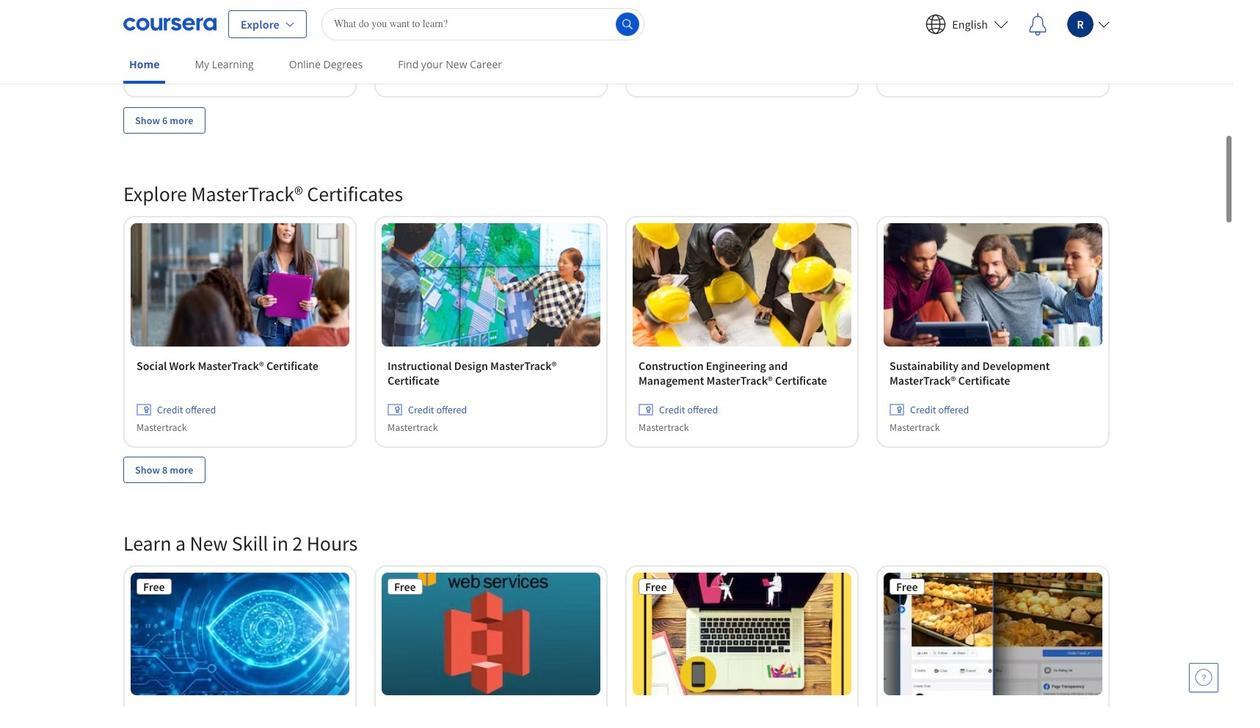 Task type: describe. For each thing, give the bounding box(es) containing it.
recently viewed products collection element
[[115, 0, 1119, 157]]

explore mastertrack® certificates collection element
[[115, 157, 1119, 506]]



Task type: vqa. For each thing, say whether or not it's contained in the screenshot.
Earn Your Degree Collection Element
no



Task type: locate. For each thing, give the bounding box(es) containing it.
learn a new skill in 2 hours collection element
[[115, 506, 1119, 707]]

None search field
[[322, 8, 645, 40]]

What do you want to learn? text field
[[322, 8, 645, 40]]

help center image
[[1196, 669, 1213, 687]]

coursera image
[[123, 12, 217, 36]]



